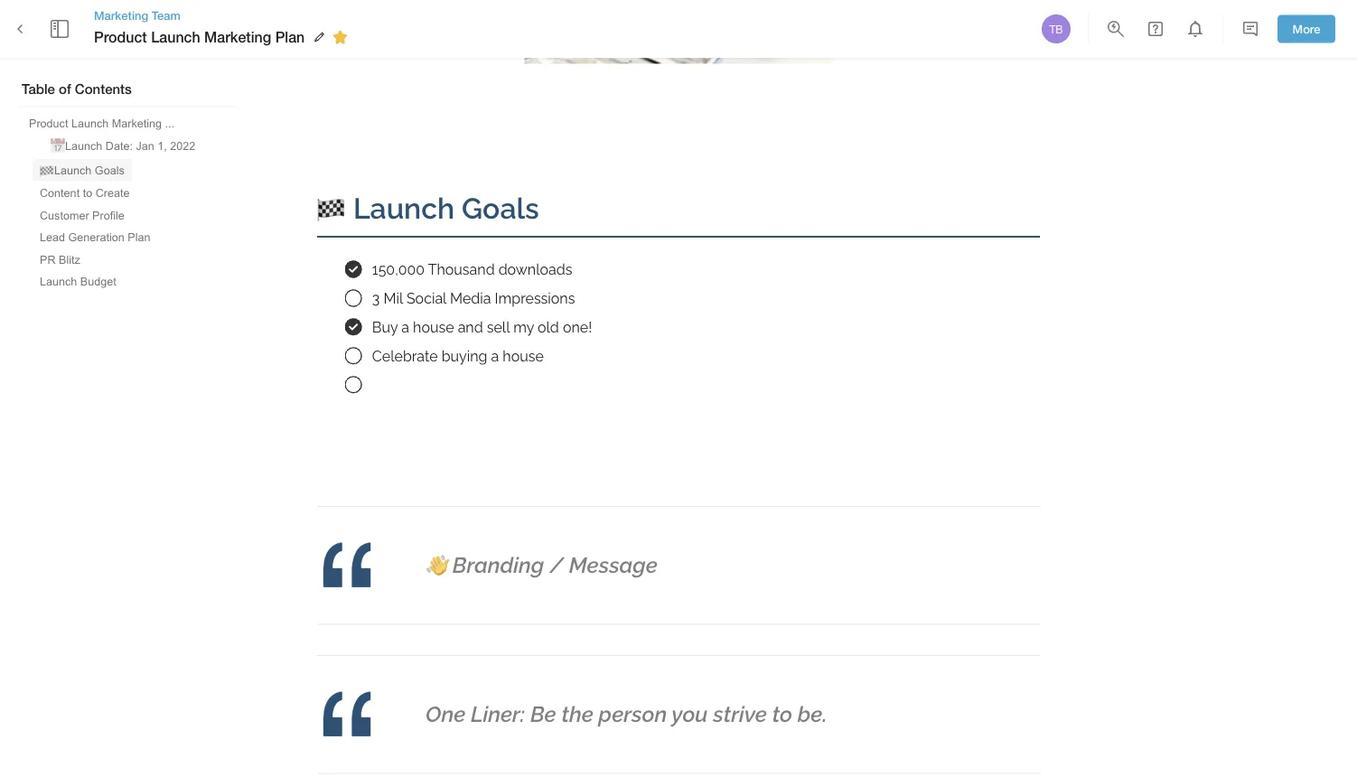 Task type: describe. For each thing, give the bounding box(es) containing it.
buy
[[372, 320, 398, 336]]

pr blitz
[[40, 253, 80, 266]]

0 horizontal spatial house
[[413, 320, 454, 336]]

1 horizontal spatial plan
[[275, 28, 305, 46]]

old
[[538, 320, 559, 336]]

/
[[550, 553, 564, 578]]

you
[[672, 702, 708, 728]]

contents
[[75, 81, 132, 97]]

to inside button
[[83, 187, 92, 199]]

1 horizontal spatial a
[[491, 348, 499, 365]]

0 horizontal spatial a
[[402, 320, 410, 336]]

blitz
[[59, 253, 80, 266]]

1 vertical spatial to
[[773, 702, 793, 728]]

customer
[[40, 209, 89, 221]]

...
[[165, 117, 175, 129]]

product launch marketing ... button
[[22, 113, 182, 133]]

budget
[[80, 275, 116, 288]]

create
[[95, 187, 130, 199]]

customer profile button
[[33, 205, 132, 226]]

📅 launch date: jan 1, 2022 button
[[43, 135, 203, 157]]

more button
[[1278, 15, 1336, 43]]

1 horizontal spatial 🏁 launch goals
[[317, 192, 539, 226]]

buying
[[442, 348, 488, 365]]

and
[[458, 320, 483, 336]]

product for product launch marketing ...
[[29, 117, 68, 129]]

the
[[562, 702, 594, 728]]

branding
[[453, 553, 545, 578]]

liner:
[[471, 702, 525, 728]]

thousand
[[428, 262, 495, 278]]

remove favorite image
[[329, 26, 351, 48]]

goals inside button
[[95, 164, 125, 176]]

be
[[531, 702, 557, 728]]

product launch marketing plan
[[94, 28, 305, 46]]

3 mil social media impressions
[[372, 291, 575, 307]]

one
[[426, 702, 466, 728]]

person
[[599, 702, 667, 728]]

content
[[40, 187, 80, 199]]

150,000
[[372, 262, 425, 278]]

2022
[[170, 140, 196, 152]]

3
[[372, 291, 380, 307]]

table
[[22, 81, 55, 97]]

150,000 thousand downloads
[[372, 262, 573, 278]]

launch up 150,000
[[353, 192, 455, 226]]

sell
[[487, 320, 510, 336]]

table of contents
[[22, 81, 132, 97]]

product for product launch marketing plan
[[94, 28, 147, 46]]

generation
[[68, 231, 125, 244]]

downloads
[[499, 262, 573, 278]]

of
[[59, 81, 71, 97]]

marketing for product launch marketing ...
[[112, 117, 162, 129]]

jan
[[136, 140, 154, 152]]

my
[[514, 320, 534, 336]]

🏁 inside button
[[40, 164, 51, 176]]

media
[[450, 291, 491, 307]]

content to create button
[[33, 183, 137, 203]]

marketing team link
[[94, 7, 354, 24]]

celebrate buying a house
[[372, 348, 544, 365]]

strive
[[713, 702, 767, 728]]

1 vertical spatial 🏁
[[317, 192, 346, 226]]

date:
[[106, 140, 133, 152]]

celebrate
[[372, 348, 438, 365]]

🏁 launch goals button
[[33, 159, 132, 181]]



Task type: vqa. For each thing, say whether or not it's contained in the screenshot.
Favorite icon
no



Task type: locate. For each thing, give the bounding box(es) containing it.
a right "buy"
[[402, 320, 410, 336]]

1 vertical spatial marketing
[[204, 28, 271, 46]]

🏁
[[40, 164, 51, 176], [317, 192, 346, 226]]

content to create
[[40, 187, 130, 199]]

plan right generation
[[128, 231, 151, 244]]

1 horizontal spatial house
[[503, 348, 544, 365]]

more
[[1293, 22, 1321, 36]]

marketing
[[94, 8, 148, 22], [204, 28, 271, 46], [112, 117, 162, 129]]

0 horizontal spatial 🏁
[[40, 164, 51, 176]]

launch down table of contents
[[71, 117, 109, 129]]

0 vertical spatial house
[[413, 320, 454, 336]]

goals up 150,000 thousand downloads
[[462, 192, 539, 226]]

plan
[[275, 28, 305, 46], [128, 231, 151, 244]]

lead generation plan
[[40, 231, 151, 244]]

marketing for product launch marketing plan
[[204, 28, 271, 46]]

a
[[402, 320, 410, 336], [491, 348, 499, 365]]

launch up the content to create
[[54, 164, 92, 176]]

mil
[[384, 291, 403, 307]]

product
[[94, 28, 147, 46], [29, 117, 68, 129]]

0 horizontal spatial plan
[[128, 231, 151, 244]]

🏁 launch goals up 150,000
[[317, 192, 539, 226]]

customer profile
[[40, 209, 125, 221]]

marketing inside button
[[112, 117, 162, 129]]

tb button
[[1040, 12, 1074, 46]]

a down sell
[[491, 348, 499, 365]]

pr blitz button
[[33, 249, 88, 270]]

1 vertical spatial house
[[503, 348, 544, 365]]

launch budget
[[40, 275, 116, 288]]

to up customer profile
[[83, 187, 92, 199]]

lead
[[40, 231, 65, 244]]

1 vertical spatial plan
[[128, 231, 151, 244]]

0 vertical spatial 🏁 launch goals
[[40, 164, 125, 176]]

1 horizontal spatial 🏁
[[317, 192, 346, 226]]

house
[[413, 320, 454, 336], [503, 348, 544, 365]]

launch budget button
[[33, 272, 124, 292]]

0 vertical spatial a
[[402, 320, 410, 336]]

message
[[569, 553, 658, 578]]

0 vertical spatial plan
[[275, 28, 305, 46]]

product down marketing team
[[94, 28, 147, 46]]

marketing left "team"
[[94, 8, 148, 22]]

house down social
[[413, 320, 454, 336]]

product inside button
[[29, 117, 68, 129]]

👋 branding / message
[[426, 553, 658, 578]]

0 vertical spatial to
[[83, 187, 92, 199]]

📅
[[51, 140, 62, 152]]

1,
[[158, 140, 167, 152]]

social
[[407, 291, 447, 307]]

🏁 launch goals inside button
[[40, 164, 125, 176]]

0 horizontal spatial product
[[29, 117, 68, 129]]

1 vertical spatial 🏁 launch goals
[[317, 192, 539, 226]]

team
[[152, 8, 181, 22]]

to left be.
[[773, 702, 793, 728]]

0 horizontal spatial 🏁 launch goals
[[40, 164, 125, 176]]

2 vertical spatial marketing
[[112, 117, 162, 129]]

tb
[[1050, 23, 1064, 35]]

house down my
[[503, 348, 544, 365]]

1 vertical spatial product
[[29, 117, 68, 129]]

1 horizontal spatial to
[[773, 702, 793, 728]]

1 vertical spatial goals
[[462, 192, 539, 226]]

be.
[[798, 702, 828, 728]]

1 horizontal spatial product
[[94, 28, 147, 46]]

🏁 launch goals up the content to create
[[40, 164, 125, 176]]

one liner: be the person you strive to be.
[[426, 702, 828, 728]]

pr
[[40, 253, 56, 266]]

plan inside button
[[128, 231, 151, 244]]

1 vertical spatial a
[[491, 348, 499, 365]]

marketing down marketing team link
[[204, 28, 271, 46]]

1 horizontal spatial goals
[[462, 192, 539, 226]]

🏁 launch goals
[[40, 164, 125, 176], [317, 192, 539, 226]]

👋
[[426, 553, 447, 578]]

0 vertical spatial 🏁
[[40, 164, 51, 176]]

launch down "team"
[[151, 28, 200, 46]]

goals up create on the top
[[95, 164, 125, 176]]

product launch marketing ...
[[29, 117, 175, 129]]

to
[[83, 187, 92, 199], [773, 702, 793, 728]]

0 horizontal spatial to
[[83, 187, 92, 199]]

launch up "🏁 launch goals" button
[[65, 140, 102, 152]]

marketing team
[[94, 8, 181, 22]]

lead generation plan button
[[33, 227, 158, 248]]

0 vertical spatial marketing
[[94, 8, 148, 22]]

launch
[[151, 28, 200, 46], [71, 117, 109, 129], [65, 140, 102, 152], [54, 164, 92, 176], [353, 192, 455, 226], [40, 275, 77, 288]]

profile
[[92, 209, 125, 221]]

product up 📅
[[29, 117, 68, 129]]

one!
[[563, 320, 592, 336]]

impressions
[[495, 291, 575, 307]]

0 vertical spatial goals
[[95, 164, 125, 176]]

plan left remove favorite icon
[[275, 28, 305, 46]]

marketing up jan
[[112, 117, 162, 129]]

0 vertical spatial product
[[94, 28, 147, 46]]

goals
[[95, 164, 125, 176], [462, 192, 539, 226]]

📅 launch date: jan 1, 2022
[[51, 140, 196, 152]]

launch inside button
[[40, 275, 77, 288]]

0 horizontal spatial goals
[[95, 164, 125, 176]]

buy a house and sell my old one!
[[372, 320, 592, 336]]

launch down pr blitz 'button' on the left of the page
[[40, 275, 77, 288]]



